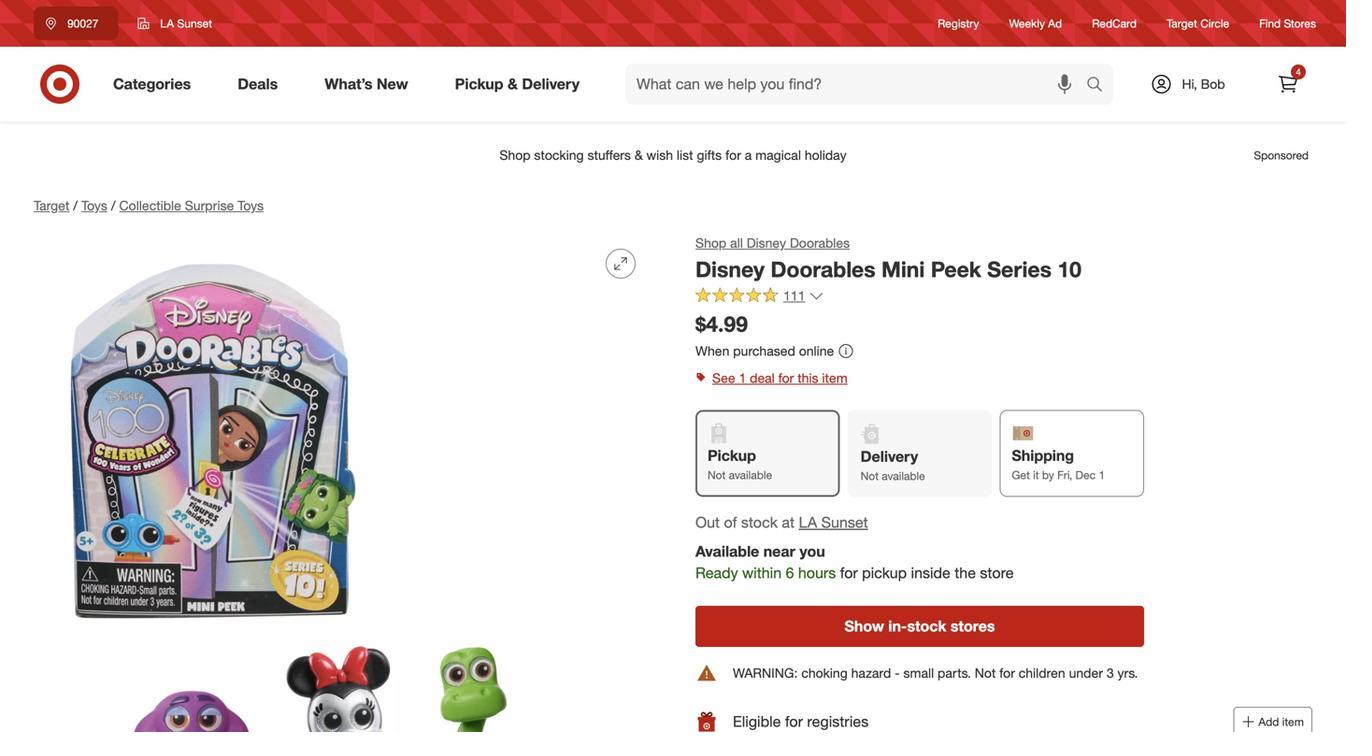 Task type: vqa. For each thing, say whether or not it's contained in the screenshot.
the left 'Toys'
yes



Task type: describe. For each thing, give the bounding box(es) containing it.
1 vertical spatial doorables
[[771, 256, 876, 282]]

search button
[[1078, 64, 1123, 108]]

find stores
[[1260, 16, 1317, 30]]

0 vertical spatial disney
[[747, 235, 787, 251]]

when
[[696, 343, 730, 359]]

what's
[[325, 75, 373, 93]]

&
[[508, 75, 518, 93]]

stores
[[951, 617, 996, 636]]

redcard link
[[1093, 15, 1137, 31]]

warning: choking hazard - small parts. not for children under 3 yrs.
[[733, 665, 1139, 681]]

it
[[1034, 468, 1040, 482]]

for inside see 1 deal for this item link
[[779, 370, 794, 386]]

collectible surprise toys link
[[119, 197, 264, 214]]

add item button
[[1234, 707, 1313, 732]]

111 link
[[696, 287, 824, 308]]

collectible
[[119, 197, 181, 214]]

see 1 deal for this item
[[713, 370, 848, 386]]

warning:
[[733, 665, 798, 681]]

4
[[1297, 66, 1302, 78]]

stock for of
[[742, 514, 778, 532]]

search
[[1078, 77, 1123, 95]]

pickup & delivery link
[[439, 64, 603, 105]]

surprise
[[185, 197, 234, 214]]

hi, bob
[[1183, 76, 1226, 92]]

deals
[[238, 75, 278, 93]]

add
[[1259, 715, 1280, 729]]

4 link
[[1268, 64, 1309, 105]]

online
[[799, 343, 835, 359]]

target / toys / collectible surprise toys
[[34, 197, 264, 214]]

redcard
[[1093, 16, 1137, 30]]

eligible for registries
[[733, 713, 869, 731]]

children
[[1019, 665, 1066, 681]]

all
[[731, 235, 743, 251]]

pickup & delivery
[[455, 75, 580, 93]]

ready
[[696, 564, 739, 582]]

advertisement region
[[19, 133, 1328, 178]]

10
[[1058, 256, 1082, 282]]

registry link
[[938, 15, 980, 31]]

show in-stock stores
[[845, 617, 996, 636]]

delivery inside "link"
[[522, 75, 580, 93]]

what's new link
[[309, 64, 432, 105]]

disney doorables mini peek series 10, 1 of 8 image
[[34, 234, 651, 732]]

delivery inside delivery not available
[[861, 447, 919, 466]]

in-
[[889, 617, 908, 636]]

parts.
[[938, 665, 972, 681]]

deals link
[[222, 64, 301, 105]]

when purchased online
[[696, 343, 835, 359]]

categories link
[[97, 64, 214, 105]]

the
[[955, 564, 976, 582]]

deal
[[750, 370, 775, 386]]

What can we help you find? suggestions appear below search field
[[626, 64, 1092, 105]]

111
[[784, 288, 806, 304]]

available near you ready within 6 hours for pickup inside the store
[[696, 542, 1014, 582]]

this
[[798, 370, 819, 386]]

target for target / toys / collectible surprise toys
[[34, 197, 69, 214]]

1 / from the left
[[73, 197, 78, 214]]

pickup
[[863, 564, 907, 582]]

la inside dropdown button
[[160, 16, 174, 30]]

fri,
[[1058, 468, 1073, 482]]

yrs.
[[1118, 665, 1139, 681]]

weekly
[[1010, 16, 1046, 30]]

1 horizontal spatial la
[[799, 514, 818, 532]]

within
[[743, 564, 782, 582]]

target circle link
[[1167, 15, 1230, 31]]

la sunset button
[[126, 7, 224, 40]]

by
[[1043, 468, 1055, 482]]

la sunset button
[[799, 512, 869, 534]]

dec
[[1076, 468, 1096, 482]]

purchased
[[734, 343, 796, 359]]

at
[[782, 514, 795, 532]]

inside
[[912, 564, 951, 582]]

what's new
[[325, 75, 408, 93]]

categories
[[113, 75, 191, 93]]

target link
[[34, 197, 69, 214]]



Task type: locate. For each thing, give the bounding box(es) containing it.
ad
[[1049, 16, 1063, 30]]

hazard
[[852, 665, 892, 681]]

store
[[981, 564, 1014, 582]]

not inside delivery not available
[[861, 469, 879, 483]]

sunset
[[177, 16, 212, 30], [822, 514, 869, 532]]

hi,
[[1183, 76, 1198, 92]]

delivery
[[522, 75, 580, 93], [861, 447, 919, 466]]

item inside button
[[1283, 715, 1305, 729]]

0 horizontal spatial item
[[823, 370, 848, 386]]

show
[[845, 617, 885, 636]]

for left children
[[1000, 665, 1016, 681]]

2 toys from the left
[[238, 197, 264, 214]]

stock inside button
[[908, 617, 947, 636]]

90027
[[67, 16, 99, 30]]

show in-stock stores button
[[696, 606, 1145, 647]]

see 1 deal for this item link
[[696, 365, 1313, 391]]

not for delivery
[[861, 469, 879, 483]]

series
[[988, 256, 1052, 282]]

target for target circle
[[1167, 16, 1198, 30]]

0 horizontal spatial 1
[[739, 370, 747, 386]]

you
[[800, 542, 826, 561]]

circle
[[1201, 16, 1230, 30]]

la up categories link
[[160, 16, 174, 30]]

disney down all at the right top of the page
[[696, 256, 765, 282]]

stock left stores
[[908, 617, 947, 636]]

0 horizontal spatial stock
[[742, 514, 778, 532]]

la sunset
[[160, 16, 212, 30]]

for inside available near you ready within 6 hours for pickup inside the store
[[841, 564, 858, 582]]

0 horizontal spatial not
[[708, 468, 726, 482]]

stock for in-
[[908, 617, 947, 636]]

1 horizontal spatial available
[[882, 469, 926, 483]]

0 vertical spatial doorables
[[790, 235, 850, 251]]

not up "out"
[[708, 468, 726, 482]]

item right add
[[1283, 715, 1305, 729]]

sunset inside dropdown button
[[177, 16, 212, 30]]

1 toys from the left
[[81, 197, 107, 214]]

available for delivery
[[882, 469, 926, 483]]

disney right all at the right top of the page
[[747, 235, 787, 251]]

delivery not available
[[861, 447, 926, 483]]

registries
[[808, 713, 869, 731]]

not inside pickup not available
[[708, 468, 726, 482]]

hours
[[799, 564, 836, 582]]

stock left at
[[742, 514, 778, 532]]

1 horizontal spatial sunset
[[822, 514, 869, 532]]

shipping
[[1012, 447, 1075, 465]]

0 vertical spatial sunset
[[177, 16, 212, 30]]

see
[[713, 370, 736, 386]]

pickup inside pickup not available
[[708, 447, 757, 465]]

1 vertical spatial sunset
[[822, 514, 869, 532]]

not right the parts.
[[975, 665, 996, 681]]

1 inside shipping get it by fri, dec 1
[[1099, 468, 1106, 482]]

available
[[696, 542, 760, 561]]

1
[[739, 370, 747, 386], [1099, 468, 1106, 482]]

/ right the toys link
[[111, 197, 116, 214]]

0 vertical spatial stock
[[742, 514, 778, 532]]

0 vertical spatial item
[[823, 370, 848, 386]]

0 horizontal spatial delivery
[[522, 75, 580, 93]]

sunset up available near you ready within 6 hours for pickup inside the store
[[822, 514, 869, 532]]

near
[[764, 542, 796, 561]]

eligible
[[733, 713, 781, 731]]

pickup for &
[[455, 75, 504, 93]]

bob
[[1202, 76, 1226, 92]]

small
[[904, 665, 935, 681]]

available
[[729, 468, 773, 482], [882, 469, 926, 483]]

target left the toys link
[[34, 197, 69, 214]]

1 horizontal spatial not
[[861, 469, 879, 483]]

pickup left the &
[[455, 75, 504, 93]]

pickup not available
[[708, 447, 773, 482]]

6
[[786, 564, 794, 582]]

/ left the toys link
[[73, 197, 78, 214]]

toys right target link
[[81, 197, 107, 214]]

shop
[[696, 235, 727, 251]]

1 horizontal spatial toys
[[238, 197, 264, 214]]

mini
[[882, 256, 925, 282]]

0 vertical spatial pickup
[[455, 75, 504, 93]]

1 horizontal spatial item
[[1283, 715, 1305, 729]]

out
[[696, 514, 720, 532]]

/
[[73, 197, 78, 214], [111, 197, 116, 214]]

-
[[895, 665, 900, 681]]

item
[[823, 370, 848, 386], [1283, 715, 1305, 729]]

for left the this
[[779, 370, 794, 386]]

target left circle
[[1167, 16, 1198, 30]]

0 horizontal spatial available
[[729, 468, 773, 482]]

la
[[160, 16, 174, 30], [799, 514, 818, 532]]

0 vertical spatial delivery
[[522, 75, 580, 93]]

1 vertical spatial pickup
[[708, 447, 757, 465]]

stock
[[742, 514, 778, 532], [908, 617, 947, 636]]

1 vertical spatial 1
[[1099, 468, 1106, 482]]

1 vertical spatial target
[[34, 197, 69, 214]]

peek
[[931, 256, 982, 282]]

out of stock at la sunset
[[696, 514, 869, 532]]

0 horizontal spatial pickup
[[455, 75, 504, 93]]

1 horizontal spatial delivery
[[861, 447, 919, 466]]

shop all disney doorables disney doorables mini peek series 10
[[696, 235, 1082, 282]]

pickup
[[455, 75, 504, 93], [708, 447, 757, 465]]

item right the this
[[823, 370, 848, 386]]

target circle
[[1167, 16, 1230, 30]]

1 vertical spatial la
[[799, 514, 818, 532]]

stores
[[1285, 16, 1317, 30]]

get
[[1012, 468, 1031, 482]]

1 right dec
[[1099, 468, 1106, 482]]

2 / from the left
[[111, 197, 116, 214]]

not up la sunset button on the bottom right
[[861, 469, 879, 483]]

90027 button
[[34, 7, 118, 40]]

available for pickup
[[729, 468, 773, 482]]

find stores link
[[1260, 15, 1317, 31]]

for
[[779, 370, 794, 386], [841, 564, 858, 582], [1000, 665, 1016, 681], [786, 713, 803, 731]]

not
[[708, 468, 726, 482], [861, 469, 879, 483], [975, 665, 996, 681]]

disney
[[747, 235, 787, 251], [696, 256, 765, 282]]

delivery up la sunset button on the bottom right
[[861, 447, 919, 466]]

pickup for not
[[708, 447, 757, 465]]

0 horizontal spatial /
[[73, 197, 78, 214]]

weekly ad link
[[1010, 15, 1063, 31]]

0 horizontal spatial la
[[160, 16, 174, 30]]

weekly ad
[[1010, 16, 1063, 30]]

add item
[[1259, 715, 1305, 729]]

not for pickup
[[708, 468, 726, 482]]

0 horizontal spatial toys
[[81, 197, 107, 214]]

find
[[1260, 16, 1282, 30]]

shipping get it by fri, dec 1
[[1012, 447, 1106, 482]]

1 vertical spatial item
[[1283, 715, 1305, 729]]

1 vertical spatial stock
[[908, 617, 947, 636]]

1 right see
[[739, 370, 747, 386]]

1 horizontal spatial 1
[[1099, 468, 1106, 482]]

0 vertical spatial 1
[[739, 370, 747, 386]]

of
[[724, 514, 737, 532]]

for right eligible on the bottom of page
[[786, 713, 803, 731]]

new
[[377, 75, 408, 93]]

registry
[[938, 16, 980, 30]]

available inside pickup not available
[[729, 468, 773, 482]]

available inside delivery not available
[[882, 469, 926, 483]]

la right at
[[799, 514, 818, 532]]

0 vertical spatial target
[[1167, 16, 1198, 30]]

1 horizontal spatial stock
[[908, 617, 947, 636]]

toys
[[81, 197, 107, 214], [238, 197, 264, 214]]

0 vertical spatial la
[[160, 16, 174, 30]]

delivery right the &
[[522, 75, 580, 93]]

doorables
[[790, 235, 850, 251], [771, 256, 876, 282]]

1 vertical spatial delivery
[[861, 447, 919, 466]]

pickup up of
[[708, 447, 757, 465]]

0 horizontal spatial target
[[34, 197, 69, 214]]

pickup inside "link"
[[455, 75, 504, 93]]

toys right surprise
[[238, 197, 264, 214]]

1 horizontal spatial /
[[111, 197, 116, 214]]

1 horizontal spatial target
[[1167, 16, 1198, 30]]

sunset up categories link
[[177, 16, 212, 30]]

0 horizontal spatial sunset
[[177, 16, 212, 30]]

1 horizontal spatial pickup
[[708, 447, 757, 465]]

$4.99
[[696, 311, 748, 337]]

target
[[1167, 16, 1198, 30], [34, 197, 69, 214]]

for right hours
[[841, 564, 858, 582]]

2 horizontal spatial not
[[975, 665, 996, 681]]

toys link
[[81, 197, 107, 214]]

1 vertical spatial disney
[[696, 256, 765, 282]]

under
[[1070, 665, 1104, 681]]



